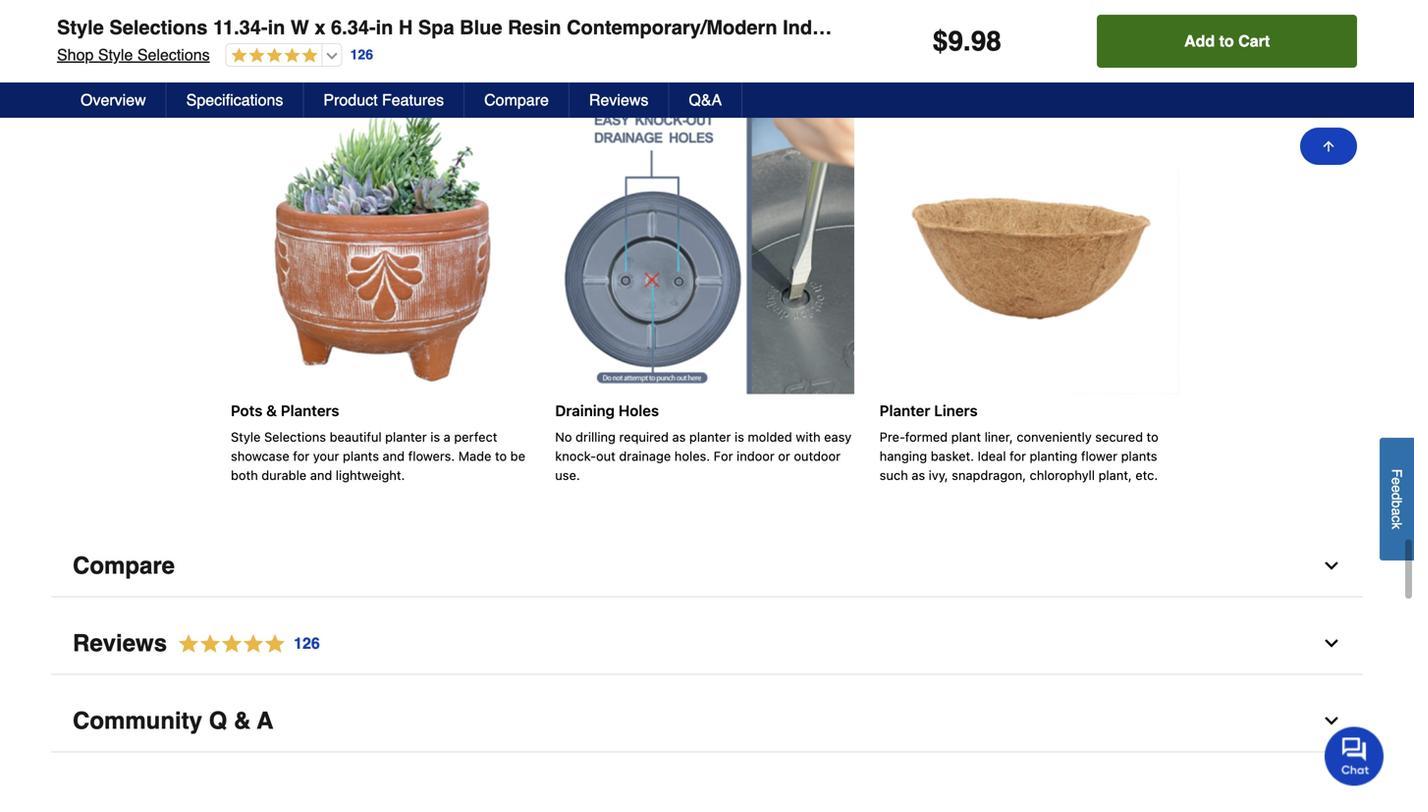 Task type: vqa. For each thing, say whether or not it's contained in the screenshot.
chevron right image related to Lighting & Ceiling Fans
no



Task type: describe. For each thing, give the bounding box(es) containing it.
style selections 11.34-in w x 6.34-in h spa blue resin contemporary/modern indoor/outdoor hanging planter
[[57, 16, 1083, 39]]

arrow up image
[[1321, 138, 1337, 154]]

specifications
[[186, 91, 283, 109]]

11.34-
[[213, 16, 268, 39]]

1 vertical spatial compare button
[[51, 536, 1363, 598]]

shop style selections
[[57, 46, 210, 64]]

0 vertical spatial 4.8 stars image
[[227, 47, 318, 65]]

$
[[933, 26, 948, 57]]

hanging
[[932, 16, 1011, 39]]

f
[[1389, 469, 1405, 477]]

spa
[[418, 16, 454, 39]]

0 vertical spatial compare button
[[465, 82, 570, 118]]

1 in from the left
[[268, 16, 285, 39]]

contemporary/modern
[[567, 16, 777, 39]]

b
[[1389, 500, 1405, 508]]

product features
[[323, 91, 444, 109]]

1 vertical spatial selections
[[137, 46, 210, 64]]

9
[[948, 26, 963, 57]]

q&a
[[689, 91, 722, 109]]

k
[[1389, 523, 1405, 529]]

chat invite button image
[[1325, 726, 1385, 786]]

1 vertical spatial reviews
[[73, 630, 167, 657]]

1 e from the top
[[1389, 477, 1405, 485]]

chevron down image for compare
[[1322, 557, 1342, 576]]

chevron down image for reviews
[[1322, 634, 1342, 654]]

community
[[73, 708, 202, 735]]

d
[[1389, 493, 1405, 500]]

c
[[1389, 516, 1405, 523]]

blue
[[460, 16, 502, 39]]

community q & a
[[73, 708, 273, 735]]

product
[[323, 91, 378, 109]]

specifications button
[[167, 82, 304, 118]]

product features button
[[304, 82, 465, 118]]

community q & a button
[[51, 691, 1363, 753]]

overview button
[[61, 82, 167, 118]]

$ 9 . 98
[[933, 26, 1002, 57]]

0 vertical spatial selections
[[109, 16, 208, 39]]

0 vertical spatial style
[[57, 16, 104, 39]]

compare for bottom compare 'button'
[[73, 553, 175, 580]]

overview
[[81, 91, 146, 109]]

h
[[399, 16, 413, 39]]

a
[[257, 708, 273, 735]]



Task type: locate. For each thing, give the bounding box(es) containing it.
4.8 stars image containing 126
[[167, 631, 321, 658]]

reviews inside button
[[589, 91, 649, 109]]

w
[[291, 16, 309, 39]]

1 horizontal spatial 126
[[350, 47, 373, 63]]

in left h
[[376, 16, 393, 39]]

1 horizontal spatial compare
[[484, 91, 549, 109]]

1 horizontal spatial reviews
[[589, 91, 649, 109]]

1 vertical spatial style
[[98, 46, 133, 64]]

compare
[[484, 91, 549, 109], [73, 553, 175, 580]]

a
[[1389, 508, 1405, 516]]

f e e d b a c k
[[1389, 469, 1405, 529]]

4.8 stars image up &
[[167, 631, 321, 658]]

compare button
[[465, 82, 570, 118], [51, 536, 1363, 598]]

1 vertical spatial chevron down image
[[1322, 634, 1342, 654]]

2 chevron down image from the top
[[1322, 634, 1342, 654]]

to
[[1219, 32, 1234, 50]]

compare for the topmost compare 'button'
[[484, 91, 549, 109]]

style up the shop
[[57, 16, 104, 39]]

features
[[382, 91, 444, 109]]

0 horizontal spatial in
[[268, 16, 285, 39]]

2 e from the top
[[1389, 485, 1405, 493]]

selections up overview button
[[137, 46, 210, 64]]

4.8 stars image down w
[[227, 47, 318, 65]]

reviews button
[[570, 82, 669, 118]]

1 vertical spatial compare
[[73, 553, 175, 580]]

chevron down image
[[1322, 712, 1342, 731]]

resin
[[508, 16, 561, 39]]

in left w
[[268, 16, 285, 39]]

4.8 stars image
[[227, 47, 318, 65], [167, 631, 321, 658]]

0 horizontal spatial reviews
[[73, 630, 167, 657]]

add to cart
[[1184, 32, 1270, 50]]

x
[[315, 16, 326, 39]]

126
[[350, 47, 373, 63], [294, 635, 320, 653]]

chevron down image
[[1322, 557, 1342, 576], [1322, 634, 1342, 654]]

e up d
[[1389, 477, 1405, 485]]

f e e d b a c k button
[[1380, 438, 1414, 561]]

1 vertical spatial 4.8 stars image
[[167, 631, 321, 658]]

0 vertical spatial compare
[[484, 91, 549, 109]]

6.34-
[[331, 16, 376, 39]]

q&a button
[[669, 82, 743, 118]]

0 vertical spatial 126
[[350, 47, 373, 63]]

add to cart button
[[1097, 15, 1357, 68]]

shop
[[57, 46, 94, 64]]

indoor/outdoor
[[783, 16, 927, 39]]

98
[[971, 26, 1002, 57]]

reviews up community
[[73, 630, 167, 657]]

planter
[[1016, 16, 1083, 39]]

e
[[1389, 477, 1405, 485], [1389, 485, 1405, 493]]

q
[[209, 708, 227, 735]]

0 horizontal spatial 126
[[294, 635, 320, 653]]

0 vertical spatial chevron down image
[[1322, 557, 1342, 576]]

reviews left the q&a
[[589, 91, 649, 109]]

reviews
[[589, 91, 649, 109], [73, 630, 167, 657]]

1 vertical spatial 126
[[294, 635, 320, 653]]

1 horizontal spatial in
[[376, 16, 393, 39]]

add
[[1184, 32, 1215, 50]]

style right the shop
[[98, 46, 133, 64]]

0 vertical spatial reviews
[[589, 91, 649, 109]]

&
[[234, 708, 251, 735]]

126 inside the 4.8 stars image
[[294, 635, 320, 653]]

e up 'b'
[[1389, 485, 1405, 493]]

selections
[[109, 16, 208, 39], [137, 46, 210, 64]]

in
[[268, 16, 285, 39], [376, 16, 393, 39]]

0 horizontal spatial compare
[[73, 553, 175, 580]]

.
[[963, 26, 971, 57]]

selections up the shop style selections
[[109, 16, 208, 39]]

style
[[57, 16, 104, 39], [98, 46, 133, 64]]

1 chevron down image from the top
[[1322, 557, 1342, 576]]

2 in from the left
[[376, 16, 393, 39]]

cart
[[1239, 32, 1270, 50]]



